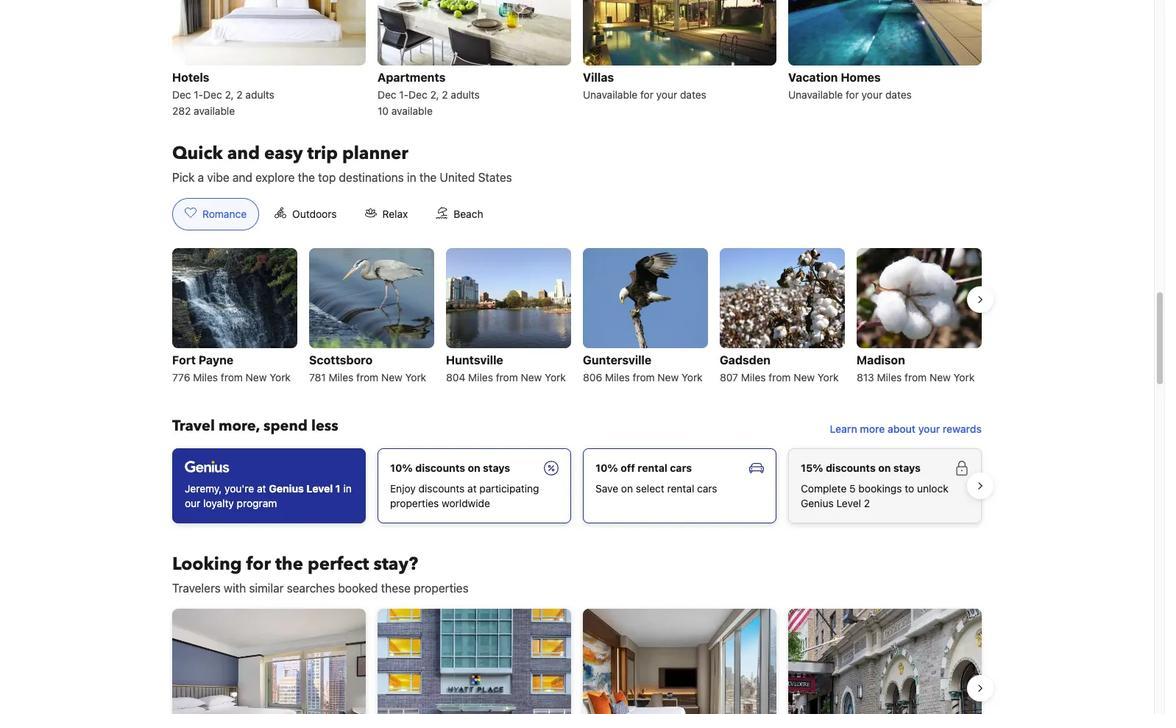 Task type: describe. For each thing, give the bounding box(es) containing it.
homes
[[841, 71, 881, 84]]

travelers
[[172, 582, 221, 595]]

available for hotels
[[194, 105, 235, 117]]

discounts for 5
[[826, 462, 876, 474]]

trip
[[307, 142, 338, 166]]

4 region from the top
[[160, 603, 994, 714]]

stays for 10% discounts on stays
[[483, 462, 510, 474]]

tab list containing romance
[[160, 198, 508, 231]]

perfect
[[308, 552, 369, 577]]

10% discounts on stays
[[390, 462, 510, 474]]

1 vertical spatial rental
[[667, 482, 694, 495]]

at for discounts
[[468, 482, 477, 495]]

beach
[[454, 208, 483, 220]]

guntersville
[[583, 354, 652, 367]]

3 dec from the left
[[378, 89, 396, 101]]

region containing 10% discounts on stays
[[160, 443, 994, 529]]

stays for 15% discounts on stays
[[894, 462, 921, 474]]

guntersville 806 miles from new york
[[583, 354, 703, 384]]

villas
[[583, 71, 614, 84]]

york inside fort payne 776 miles from new york
[[270, 371, 291, 384]]

2 for apartments
[[442, 89, 448, 101]]

0 vertical spatial rental
[[638, 462, 668, 474]]

scottsboro 781 miles from new york
[[309, 354, 426, 384]]

rewards
[[943, 423, 982, 435]]

more
[[860, 423, 885, 435]]

states
[[478, 171, 512, 184]]

804
[[446, 371, 465, 384]]

top
[[318, 171, 336, 184]]

relax button
[[352, 198, 421, 231]]

worldwide
[[442, 497, 490, 510]]

level inside the complete 5 bookings to unlock genius level 2
[[837, 497, 861, 510]]

enjoy
[[390, 482, 416, 495]]

learn more about your rewards
[[830, 423, 982, 435]]

outdoors button
[[262, 198, 349, 231]]

romance button
[[172, 198, 259, 231]]

the left top
[[298, 171, 315, 184]]

vibe
[[207, 171, 229, 184]]

776
[[172, 371, 190, 384]]

10% off rental cars
[[596, 462, 692, 474]]

york for gadsden
[[818, 371, 839, 384]]

for inside the vacation homes unavailable for your dates
[[846, 89, 859, 101]]

united
[[440, 171, 475, 184]]

region containing fort payne
[[160, 242, 994, 393]]

jeremy, you're at genius level 1
[[185, 482, 341, 495]]

these
[[381, 582, 411, 595]]

hotels dec 1-dec 2, 2 adults 282 available
[[172, 71, 274, 117]]

new for huntsville
[[521, 371, 542, 384]]

travel more, spend less
[[172, 416, 338, 436]]

select
[[636, 482, 665, 495]]

miles for huntsville
[[468, 371, 493, 384]]

10% for 10% off rental cars
[[596, 462, 618, 474]]

1- for apartments
[[399, 89, 409, 101]]

booked
[[338, 582, 378, 595]]

stay?
[[374, 552, 418, 577]]

enjoy discounts at participating properties worldwide
[[390, 482, 539, 510]]

282
[[172, 105, 191, 117]]

pick
[[172, 171, 195, 184]]

about
[[888, 423, 916, 435]]

a
[[198, 171, 204, 184]]

fort
[[172, 354, 196, 367]]

dates inside villas unavailable for your dates
[[680, 89, 707, 101]]

vacation homes unavailable for your dates
[[788, 71, 912, 101]]

in our loyalty program
[[185, 482, 352, 510]]

to
[[905, 482, 914, 495]]

gadsden
[[720, 354, 771, 367]]

806
[[583, 371, 602, 384]]

0 vertical spatial and
[[227, 142, 260, 166]]

your for villas
[[656, 89, 677, 101]]

the left united
[[419, 171, 437, 184]]

explore
[[256, 171, 295, 184]]

apartments dec 1-dec 2, 2 adults 10 available
[[378, 71, 480, 117]]

fort payne 776 miles from new york
[[172, 354, 291, 384]]

outdoors
[[292, 208, 337, 220]]

unavailable inside the vacation homes unavailable for your dates
[[788, 89, 843, 101]]

15% discounts on stays
[[801, 462, 921, 474]]

2 inside the complete 5 bookings to unlock genius level 2
[[864, 497, 870, 510]]

from for scottsboro
[[356, 371, 379, 384]]

jeremy,
[[185, 482, 222, 495]]

miles for guntersville
[[605, 371, 630, 384]]

learn
[[830, 423, 857, 435]]

quick
[[172, 142, 223, 166]]

0 horizontal spatial cars
[[670, 462, 692, 474]]

10
[[378, 105, 389, 117]]

program
[[237, 497, 277, 510]]

10% for 10% discounts on stays
[[390, 462, 413, 474]]

our
[[185, 497, 200, 510]]

spend
[[264, 416, 308, 436]]

miles for scottsboro
[[329, 371, 354, 384]]

in inside in our loyalty program
[[343, 482, 352, 495]]

new inside fort payne 776 miles from new york
[[246, 371, 267, 384]]

payne
[[199, 354, 233, 367]]

at for you're
[[257, 482, 266, 495]]

dates inside the vacation homes unavailable for your dates
[[886, 89, 912, 101]]

hotels
[[172, 71, 209, 84]]

in inside the quick and easy trip planner pick a vibe and explore the top destinations in the united states
[[407, 171, 416, 184]]

beach button
[[424, 198, 496, 231]]

781
[[309, 371, 326, 384]]

1 horizontal spatial on
[[621, 482, 633, 495]]

for inside villas unavailable for your dates
[[640, 89, 654, 101]]

huntsville
[[446, 354, 503, 367]]

looking
[[172, 552, 242, 577]]

york for guntersville
[[682, 371, 703, 384]]

807
[[720, 371, 738, 384]]

quick and easy trip planner pick a vibe and explore the top destinations in the united states
[[172, 142, 512, 184]]

with
[[224, 582, 246, 595]]

more,
[[219, 416, 260, 436]]

new for gadsden
[[794, 371, 815, 384]]

looking for the perfect stay? travelers with similar searches booked these properties
[[172, 552, 469, 595]]



Task type: locate. For each thing, give the bounding box(es) containing it.
york for huntsville
[[545, 371, 566, 384]]

2 available from the left
[[391, 105, 433, 117]]

travel
[[172, 416, 215, 436]]

3 york from the left
[[545, 371, 566, 384]]

unavailable inside villas unavailable for your dates
[[583, 89, 638, 101]]

2, inside hotels dec 1-dec 2, 2 adults 282 available
[[225, 89, 234, 101]]

discounts
[[415, 462, 465, 474], [826, 462, 876, 474], [419, 482, 465, 495]]

york inside gadsden 807 miles from new york
[[818, 371, 839, 384]]

5
[[850, 482, 856, 495]]

2 horizontal spatial for
[[846, 89, 859, 101]]

from down the payne
[[221, 371, 243, 384]]

stays up participating
[[483, 462, 510, 474]]

miles down the payne
[[193, 371, 218, 384]]

2 for hotels
[[237, 89, 243, 101]]

1 10% from the left
[[390, 462, 413, 474]]

your inside villas unavailable for your dates
[[656, 89, 677, 101]]

loyalty
[[203, 497, 234, 510]]

1 horizontal spatial 2
[[442, 89, 448, 101]]

2
[[237, 89, 243, 101], [442, 89, 448, 101], [864, 497, 870, 510]]

miles down scottsboro
[[329, 371, 354, 384]]

bookings
[[859, 482, 902, 495]]

1- for hotels
[[194, 89, 203, 101]]

new inside huntsville 804 miles from new york
[[521, 371, 542, 384]]

1 vertical spatial cars
[[697, 482, 717, 495]]

new up travel more, spend less
[[246, 371, 267, 384]]

4 dec from the left
[[409, 89, 427, 101]]

complete 5 bookings to unlock genius level 2
[[801, 482, 949, 510]]

1 2, from the left
[[225, 89, 234, 101]]

from inside fort payne 776 miles from new york
[[221, 371, 243, 384]]

and right vibe
[[233, 171, 252, 184]]

genius
[[269, 482, 304, 495], [801, 497, 834, 510]]

4 new from the left
[[658, 371, 679, 384]]

off
[[621, 462, 635, 474]]

2 from from the left
[[356, 371, 379, 384]]

learn more about your rewards link
[[824, 416, 988, 443]]

1 horizontal spatial in
[[407, 171, 416, 184]]

from for madison
[[905, 371, 927, 384]]

1 stays from the left
[[483, 462, 510, 474]]

new inside madison 813 miles from new york
[[930, 371, 951, 384]]

york for scottsboro
[[405, 371, 426, 384]]

1 horizontal spatial genius
[[801, 497, 834, 510]]

properties right "these"
[[414, 582, 469, 595]]

new inside scottsboro 781 miles from new york
[[381, 371, 402, 384]]

1 horizontal spatial dates
[[886, 89, 912, 101]]

1 region from the top
[[160, 0, 994, 125]]

rental up the select
[[638, 462, 668, 474]]

1- down hotels
[[194, 89, 203, 101]]

0 horizontal spatial dates
[[680, 89, 707, 101]]

0 horizontal spatial available
[[194, 105, 235, 117]]

3 new from the left
[[521, 371, 542, 384]]

at inside "enjoy discounts at participating properties worldwide"
[[468, 482, 477, 495]]

1 horizontal spatial your
[[862, 89, 883, 101]]

new
[[246, 371, 267, 384], [381, 371, 402, 384], [521, 371, 542, 384], [658, 371, 679, 384], [794, 371, 815, 384], [930, 371, 951, 384]]

new inside guntersville 806 miles from new york
[[658, 371, 679, 384]]

10%
[[390, 462, 413, 474], [596, 462, 618, 474]]

1
[[335, 482, 341, 495]]

1 horizontal spatial available
[[391, 105, 433, 117]]

4 york from the left
[[682, 371, 703, 384]]

planner
[[342, 142, 408, 166]]

the inside looking for the perfect stay? travelers with similar searches booked these properties
[[275, 552, 303, 577]]

0 horizontal spatial at
[[257, 482, 266, 495]]

available right 282
[[194, 105, 235, 117]]

available
[[194, 105, 235, 117], [391, 105, 433, 117]]

genius inside the complete 5 bookings to unlock genius level 2
[[801, 497, 834, 510]]

discounts up "enjoy discounts at participating properties worldwide"
[[415, 462, 465, 474]]

0 horizontal spatial 1-
[[194, 89, 203, 101]]

1 horizontal spatial for
[[640, 89, 654, 101]]

easy
[[264, 142, 303, 166]]

in
[[407, 171, 416, 184], [343, 482, 352, 495]]

properties inside "enjoy discounts at participating properties worldwide"
[[390, 497, 439, 510]]

for inside looking for the perfect stay? travelers with similar searches booked these properties
[[246, 552, 271, 577]]

miles inside guntersville 806 miles from new york
[[605, 371, 630, 384]]

adults inside apartments dec 1-dec 2, 2 adults 10 available
[[451, 89, 480, 101]]

on right save
[[621, 482, 633, 495]]

blue genius logo image
[[185, 461, 229, 473], [185, 461, 229, 473]]

complete
[[801, 482, 847, 495]]

from inside guntersville 806 miles from new york
[[633, 371, 655, 384]]

new inside gadsden 807 miles from new york
[[794, 371, 815, 384]]

properties inside looking for the perfect stay? travelers with similar searches booked these properties
[[414, 582, 469, 595]]

cars
[[670, 462, 692, 474], [697, 482, 717, 495]]

0 vertical spatial level
[[307, 482, 333, 495]]

from down the guntersville
[[633, 371, 655, 384]]

0 vertical spatial in
[[407, 171, 416, 184]]

2, for hotels
[[225, 89, 234, 101]]

1 new from the left
[[246, 371, 267, 384]]

rental right the select
[[667, 482, 694, 495]]

villas unavailable for your dates
[[583, 71, 707, 101]]

stays up the to
[[894, 462, 921, 474]]

level
[[307, 482, 333, 495], [837, 497, 861, 510]]

relax
[[382, 208, 408, 220]]

you're
[[225, 482, 254, 495]]

new for scottsboro
[[381, 371, 402, 384]]

2, for apartments
[[430, 89, 439, 101]]

5 new from the left
[[794, 371, 815, 384]]

your inside the vacation homes unavailable for your dates
[[862, 89, 883, 101]]

miles down the guntersville
[[605, 371, 630, 384]]

3 miles from the left
[[468, 371, 493, 384]]

madison 813 miles from new york
[[857, 354, 975, 384]]

from down scottsboro
[[356, 371, 379, 384]]

york inside huntsville 804 miles from new york
[[545, 371, 566, 384]]

2 inside hotels dec 1-dec 2, 2 adults 282 available
[[237, 89, 243, 101]]

new up the rewards
[[930, 371, 951, 384]]

on up "enjoy discounts at participating properties worldwide"
[[468, 462, 480, 474]]

1 horizontal spatial cars
[[697, 482, 717, 495]]

gadsden 807 miles from new york
[[720, 354, 839, 384]]

york for madison
[[954, 371, 975, 384]]

new left 806
[[521, 371, 542, 384]]

miles down the huntsville
[[468, 371, 493, 384]]

unlock
[[917, 482, 949, 495]]

10% up save
[[596, 462, 618, 474]]

properties
[[390, 497, 439, 510], [414, 582, 469, 595]]

available inside hotels dec 1-dec 2, 2 adults 282 available
[[194, 105, 235, 117]]

1 horizontal spatial level
[[837, 497, 861, 510]]

york up the rewards
[[954, 371, 975, 384]]

1 horizontal spatial 2,
[[430, 89, 439, 101]]

dec up 10
[[378, 89, 396, 101]]

new for madison
[[930, 371, 951, 384]]

unavailable down vacation
[[788, 89, 843, 101]]

813
[[857, 371, 874, 384]]

5 york from the left
[[818, 371, 839, 384]]

from inside scottsboro 781 miles from new york
[[356, 371, 379, 384]]

2 adults from the left
[[451, 89, 480, 101]]

cars right the select
[[697, 482, 717, 495]]

1 available from the left
[[194, 105, 235, 117]]

discounts inside "enjoy discounts at participating properties worldwide"
[[419, 482, 465, 495]]

available right 10
[[391, 105, 433, 117]]

2 at from the left
[[468, 482, 477, 495]]

from inside madison 813 miles from new york
[[905, 371, 927, 384]]

on for bookings
[[878, 462, 891, 474]]

15%
[[801, 462, 823, 474]]

rental
[[638, 462, 668, 474], [667, 482, 694, 495]]

2 miles from the left
[[329, 371, 354, 384]]

0 vertical spatial cars
[[670, 462, 692, 474]]

0 horizontal spatial 10%
[[390, 462, 413, 474]]

miles inside madison 813 miles from new york
[[877, 371, 902, 384]]

from for guntersville
[[633, 371, 655, 384]]

dec up 282
[[172, 89, 191, 101]]

from inside gadsden 807 miles from new york
[[769, 371, 791, 384]]

1- inside hotels dec 1-dec 2, 2 adults 282 available
[[194, 89, 203, 101]]

from
[[221, 371, 243, 384], [356, 371, 379, 384], [496, 371, 518, 384], [633, 371, 655, 384], [769, 371, 791, 384], [905, 371, 927, 384]]

0 horizontal spatial 2,
[[225, 89, 234, 101]]

available inside apartments dec 1-dec 2, 2 adults 10 available
[[391, 105, 433, 117]]

1 horizontal spatial 1-
[[399, 89, 409, 101]]

the
[[298, 171, 315, 184], [419, 171, 437, 184], [275, 552, 303, 577]]

tab list
[[160, 198, 508, 231]]

6 new from the left
[[930, 371, 951, 384]]

1 from from the left
[[221, 371, 243, 384]]

vacation
[[788, 71, 838, 84]]

dec
[[172, 89, 191, 101], [203, 89, 222, 101], [378, 89, 396, 101], [409, 89, 427, 101]]

from inside huntsville 804 miles from new york
[[496, 371, 518, 384]]

2 inside apartments dec 1-dec 2, 2 adults 10 available
[[442, 89, 448, 101]]

less
[[311, 416, 338, 436]]

new left the 804
[[381, 371, 402, 384]]

1 miles from the left
[[193, 371, 218, 384]]

the up searches
[[275, 552, 303, 577]]

2 horizontal spatial your
[[919, 423, 940, 435]]

miles inside fort payne 776 miles from new york
[[193, 371, 218, 384]]

1 horizontal spatial 10%
[[596, 462, 618, 474]]

adults for apartments
[[451, 89, 480, 101]]

miles for gadsden
[[741, 371, 766, 384]]

from down the huntsville
[[496, 371, 518, 384]]

for
[[640, 89, 654, 101], [846, 89, 859, 101], [246, 552, 271, 577]]

0 horizontal spatial 2
[[237, 89, 243, 101]]

searches
[[287, 582, 335, 595]]

0 horizontal spatial unavailable
[[583, 89, 638, 101]]

your
[[656, 89, 677, 101], [862, 89, 883, 101], [919, 423, 940, 435]]

region containing hotels
[[160, 0, 994, 125]]

adults inside hotels dec 1-dec 2, 2 adults 282 available
[[245, 89, 274, 101]]

5 from from the left
[[769, 371, 791, 384]]

save
[[596, 482, 618, 495]]

unavailable
[[583, 89, 638, 101], [788, 89, 843, 101]]

4 from from the left
[[633, 371, 655, 384]]

and up vibe
[[227, 142, 260, 166]]

5 miles from the left
[[741, 371, 766, 384]]

unavailable down the villas
[[583, 89, 638, 101]]

in up relax
[[407, 171, 416, 184]]

6 york from the left
[[954, 371, 975, 384]]

2, inside apartments dec 1-dec 2, 2 adults 10 available
[[430, 89, 439, 101]]

at up worldwide
[[468, 482, 477, 495]]

apartments
[[378, 71, 446, 84]]

6 miles from the left
[[877, 371, 902, 384]]

from down madison
[[905, 371, 927, 384]]

2 region from the top
[[160, 242, 994, 393]]

discounts for discounts
[[415, 462, 465, 474]]

1 horizontal spatial stays
[[894, 462, 921, 474]]

1- inside apartments dec 1-dec 2, 2 adults 10 available
[[399, 89, 409, 101]]

miles inside huntsville 804 miles from new york
[[468, 371, 493, 384]]

dates
[[680, 89, 707, 101], [886, 89, 912, 101]]

1 1- from the left
[[194, 89, 203, 101]]

3 region from the top
[[160, 443, 994, 529]]

2 horizontal spatial on
[[878, 462, 891, 474]]

1 vertical spatial in
[[343, 482, 352, 495]]

1 vertical spatial level
[[837, 497, 861, 510]]

0 horizontal spatial on
[[468, 462, 480, 474]]

your for learn
[[919, 423, 940, 435]]

1- down apartments
[[399, 89, 409, 101]]

1 vertical spatial properties
[[414, 582, 469, 595]]

1 dates from the left
[[680, 89, 707, 101]]

huntsville 804 miles from new york
[[446, 354, 566, 384]]

adults for hotels
[[245, 89, 274, 101]]

1 unavailable from the left
[[583, 89, 638, 101]]

york inside guntersville 806 miles from new york
[[682, 371, 703, 384]]

participating
[[480, 482, 539, 495]]

and
[[227, 142, 260, 166], [233, 171, 252, 184]]

6 from from the left
[[905, 371, 927, 384]]

2 dec from the left
[[203, 89, 222, 101]]

0 vertical spatial properties
[[390, 497, 439, 510]]

on for at
[[468, 462, 480, 474]]

0 horizontal spatial your
[[656, 89, 677, 101]]

1 adults from the left
[[245, 89, 274, 101]]

york left 807
[[682, 371, 703, 384]]

dec down apartments
[[409, 89, 427, 101]]

level down 5
[[837, 497, 861, 510]]

miles inside gadsden 807 miles from new york
[[741, 371, 766, 384]]

new for guntersville
[[658, 371, 679, 384]]

4 miles from the left
[[605, 371, 630, 384]]

2 new from the left
[[381, 371, 402, 384]]

0 horizontal spatial genius
[[269, 482, 304, 495]]

madison
[[857, 354, 905, 367]]

2,
[[225, 89, 234, 101], [430, 89, 439, 101]]

discounts up 5
[[826, 462, 876, 474]]

10% up the enjoy at bottom left
[[390, 462, 413, 474]]

1 dec from the left
[[172, 89, 191, 101]]

in right 1
[[343, 482, 352, 495]]

1 horizontal spatial adults
[[451, 89, 480, 101]]

at
[[257, 482, 266, 495], [468, 482, 477, 495]]

similar
[[249, 582, 284, 595]]

2 horizontal spatial 2
[[864, 497, 870, 510]]

genius up program
[[269, 482, 304, 495]]

1 at from the left
[[257, 482, 266, 495]]

new left 813 at bottom right
[[794, 371, 815, 384]]

1 horizontal spatial unavailable
[[788, 89, 843, 101]]

2 1- from the left
[[399, 89, 409, 101]]

miles down madison
[[877, 371, 902, 384]]

2 unavailable from the left
[[788, 89, 843, 101]]

scottsboro
[[309, 354, 373, 367]]

0 horizontal spatial adults
[[245, 89, 274, 101]]

miles
[[193, 371, 218, 384], [329, 371, 354, 384], [468, 371, 493, 384], [605, 371, 630, 384], [741, 371, 766, 384], [877, 371, 902, 384]]

2 10% from the left
[[596, 462, 618, 474]]

2 2, from the left
[[430, 89, 439, 101]]

2 dates from the left
[[886, 89, 912, 101]]

1 york from the left
[[270, 371, 291, 384]]

0 horizontal spatial for
[[246, 552, 271, 577]]

properties down the enjoy at bottom left
[[390, 497, 439, 510]]

miles inside scottsboro 781 miles from new york
[[329, 371, 354, 384]]

york left 781
[[270, 371, 291, 384]]

level left 1
[[307, 482, 333, 495]]

3 from from the left
[[496, 371, 518, 384]]

new left 807
[[658, 371, 679, 384]]

cars up save on select rental cars
[[670, 462, 692, 474]]

1 vertical spatial and
[[233, 171, 252, 184]]

0 horizontal spatial stays
[[483, 462, 510, 474]]

2 stays from the left
[[894, 462, 921, 474]]

genius down complete
[[801, 497, 834, 510]]

0 horizontal spatial level
[[307, 482, 333, 495]]

from for huntsville
[[496, 371, 518, 384]]

discounts down 10% discounts on stays
[[419, 482, 465, 495]]

save on select rental cars
[[596, 482, 717, 495]]

2 york from the left
[[405, 371, 426, 384]]

miles for madison
[[877, 371, 902, 384]]

at up program
[[257, 482, 266, 495]]

available for apartments
[[391, 105, 433, 117]]

york left 813 at bottom right
[[818, 371, 839, 384]]

region
[[160, 0, 994, 125], [160, 242, 994, 393], [160, 443, 994, 529], [160, 603, 994, 714]]

on up 'bookings'
[[878, 462, 891, 474]]

destinations
[[339, 171, 404, 184]]

0 vertical spatial genius
[[269, 482, 304, 495]]

romance
[[202, 208, 247, 220]]

york inside madison 813 miles from new york
[[954, 371, 975, 384]]

york left 806
[[545, 371, 566, 384]]

dec down hotels
[[203, 89, 222, 101]]

york inside scottsboro 781 miles from new york
[[405, 371, 426, 384]]

from for gadsden
[[769, 371, 791, 384]]

1 vertical spatial genius
[[801, 497, 834, 510]]

miles down gadsden
[[741, 371, 766, 384]]

from down gadsden
[[769, 371, 791, 384]]

york left the 804
[[405, 371, 426, 384]]

1 horizontal spatial at
[[468, 482, 477, 495]]

0 horizontal spatial in
[[343, 482, 352, 495]]



Task type: vqa. For each thing, say whether or not it's contained in the screenshot.
price to the middle
no



